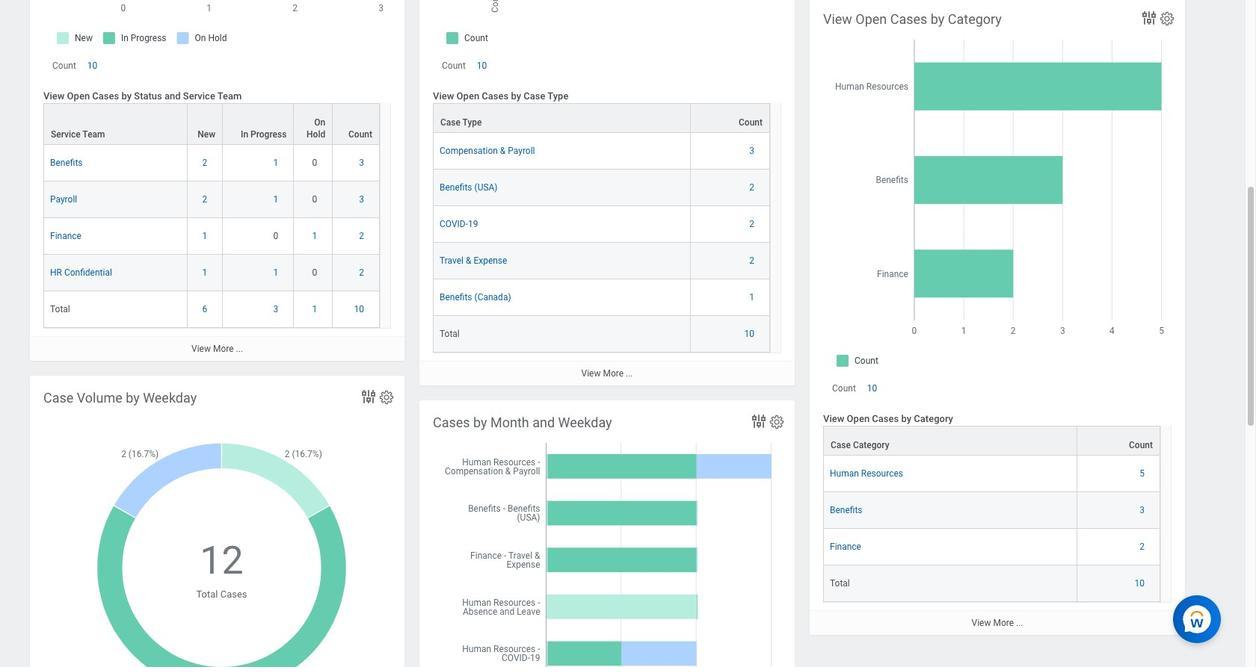 Task type: describe. For each thing, give the bounding box(es) containing it.
0 vertical spatial type
[[548, 91, 569, 102]]

month
[[491, 415, 529, 431]]

travel & expense link
[[440, 253, 507, 266]]

case category button
[[824, 427, 1077, 455]]

by inside 'element'
[[122, 91, 132, 102]]

benefits for benefits link for 2
[[50, 158, 83, 168]]

new button
[[187, 104, 222, 144]]

view more ... inside view open cases by category element
[[972, 618, 1023, 629]]

and inside 'element'
[[533, 415, 555, 431]]

covid-
[[440, 219, 468, 229]]

benefits for benefits (canada)
[[440, 292, 472, 303]]

case category
[[831, 440, 890, 451]]

0 button for benefits
[[312, 157, 320, 169]]

benefits for benefits link for 3
[[830, 505, 863, 516]]

total element inside view open cases by case type element
[[440, 326, 460, 339]]

row containing covid-19
[[433, 206, 770, 243]]

category inside popup button
[[853, 440, 890, 451]]

3 inside view open cases by case type element
[[750, 146, 755, 156]]

type inside case type popup button
[[463, 117, 482, 128]]

... for view open cases by status and service team
[[236, 344, 243, 354]]

view open cases by case type element
[[420, 0, 795, 386]]

6
[[202, 304, 207, 315]]

expense
[[474, 256, 507, 266]]

1 inside view open cases by case type element
[[750, 292, 755, 303]]

5
[[1140, 469, 1145, 479]]

row containing benefits (usa)
[[433, 170, 770, 206]]

2 horizontal spatial view more ... link
[[810, 611, 1185, 635]]

cases inside 'element'
[[433, 415, 470, 431]]

row containing payroll
[[43, 181, 380, 218]]

case type button
[[434, 104, 690, 132]]

case up case type popup button
[[524, 91, 546, 102]]

human
[[830, 469, 859, 479]]

open for case type
[[457, 91, 479, 102]]

payroll inside view open cases by status and service team 'element'
[[50, 194, 77, 205]]

view open cases by case type
[[433, 91, 569, 102]]

compensation & payroll
[[440, 146, 535, 156]]

0 for benefits
[[312, 158, 317, 168]]

case volume by weekday element
[[30, 376, 405, 668]]

cases by month and weekday
[[433, 415, 612, 431]]

on hold
[[307, 117, 325, 140]]

configure cases by month and weekday image
[[769, 414, 785, 431]]

team inside popup button
[[83, 129, 105, 140]]

(canada)
[[475, 292, 511, 303]]

payroll link
[[50, 191, 77, 205]]

view open cases by status and service team element
[[30, 0, 405, 361]]

cases by month and weekday element
[[420, 401, 795, 668]]

... for view open cases by case type
[[626, 368, 633, 379]]

finance for finance link within view open cases by status and service team 'element'
[[50, 231, 81, 241]]

0 vertical spatial team
[[217, 91, 242, 102]]

finance for finance link inside view open cases by category element
[[830, 542, 861, 552]]

19
[[468, 219, 478, 229]]

2 view open cases by category from the top
[[823, 414, 953, 425]]

benefits for benefits (usa)
[[440, 182, 472, 193]]

hold
[[307, 129, 325, 140]]

benefits (usa) link
[[440, 179, 498, 193]]

12 total cases
[[196, 539, 247, 600]]

12 button
[[200, 536, 246, 588]]

benefits (canada)
[[440, 292, 511, 303]]

cases inside the 12 total cases
[[220, 589, 247, 600]]

more for view open cases by case type
[[603, 368, 624, 379]]

total for total element inside the view open cases by category element
[[830, 579, 850, 589]]

view open cases by status and service team
[[43, 91, 242, 102]]

row containing human resources
[[823, 456, 1161, 493]]

by inside 'element'
[[473, 415, 487, 431]]

& for compensation
[[500, 146, 506, 156]]

service inside service team popup button
[[51, 129, 81, 140]]

total for total element in view open cases by case type element
[[440, 329, 460, 339]]

case for case category
[[831, 440, 851, 451]]

hr confidential
[[50, 267, 112, 278]]

configure and view chart data image
[[360, 388, 378, 406]]

12
[[200, 539, 244, 584]]

case for case volume by weekday
[[43, 390, 74, 406]]

1 view open cases by category from the top
[[823, 11, 1002, 27]]

view more ... for view open cases by status and service team
[[191, 344, 243, 354]]

travel & expense
[[440, 256, 507, 266]]

progress
[[251, 129, 287, 140]]



Task type: vqa. For each thing, say whether or not it's contained in the screenshot.
the bottom America
no



Task type: locate. For each thing, give the bounding box(es) containing it.
1 vertical spatial view open cases by category
[[823, 414, 953, 425]]

configure and view chart data image for cases by month and weekday
[[750, 413, 768, 431]]

type up compensation
[[463, 117, 482, 128]]

hr confidential link
[[50, 264, 112, 278]]

finance link
[[50, 228, 81, 241], [830, 539, 861, 552]]

1 horizontal spatial count button
[[691, 104, 770, 132]]

case up compensation
[[440, 117, 461, 128]]

0 horizontal spatial weekday
[[143, 390, 197, 406]]

compensation
[[440, 146, 498, 156]]

(usa)
[[475, 182, 498, 193]]

compensation & payroll link
[[440, 143, 535, 156]]

0 horizontal spatial finance
[[50, 231, 81, 241]]

and right month
[[533, 415, 555, 431]]

benefits left the (usa)
[[440, 182, 472, 193]]

finance link down human
[[830, 539, 861, 552]]

row containing compensation & payroll
[[433, 133, 770, 170]]

0 button for hr confidential
[[312, 267, 320, 279]]

travel
[[440, 256, 464, 266]]

0 horizontal spatial type
[[463, 117, 482, 128]]

payroll inside "link"
[[508, 146, 535, 156]]

...
[[236, 344, 243, 354], [626, 368, 633, 379], [1016, 618, 1023, 629]]

0 vertical spatial finance
[[50, 231, 81, 241]]

new
[[198, 129, 215, 140]]

benefits link down human
[[830, 502, 863, 516]]

open
[[856, 11, 887, 27], [67, 91, 90, 102], [457, 91, 479, 102], [847, 414, 870, 425]]

1 vertical spatial benefits link
[[830, 502, 863, 516]]

service team button
[[44, 104, 187, 144]]

0 for payroll
[[312, 194, 317, 205]]

0 horizontal spatial view more ...
[[191, 344, 243, 354]]

benefits (canada) link
[[440, 289, 511, 303]]

... inside view open cases by category element
[[1016, 618, 1023, 629]]

1 horizontal spatial weekday
[[558, 415, 612, 431]]

1 horizontal spatial total element
[[440, 326, 460, 339]]

0 vertical spatial weekday
[[143, 390, 197, 406]]

2 inside view open cases by category element
[[1140, 542, 1145, 552]]

1 vertical spatial finance
[[830, 542, 861, 552]]

1 horizontal spatial payroll
[[508, 146, 535, 156]]

type
[[548, 91, 569, 102], [463, 117, 482, 128]]

more inside view open cases by category element
[[993, 618, 1014, 629]]

service up new popup button
[[183, 91, 215, 102]]

benefits down human
[[830, 505, 863, 516]]

human resources link
[[830, 466, 903, 479]]

case volume by weekday
[[43, 390, 197, 406]]

1 vertical spatial finance link
[[830, 539, 861, 552]]

1 horizontal spatial finance link
[[830, 539, 861, 552]]

benefits link for 3
[[830, 502, 863, 516]]

0 vertical spatial category
[[948, 11, 1002, 27]]

& inside "link"
[[500, 146, 506, 156]]

2 vertical spatial view more ...
[[972, 618, 1023, 629]]

1
[[273, 158, 278, 168], [273, 194, 278, 205], [202, 231, 207, 241], [312, 231, 317, 241], [202, 267, 207, 278], [273, 267, 278, 278], [750, 292, 755, 303], [312, 304, 317, 315]]

3 inside view open cases by category element
[[1140, 505, 1145, 516]]

view more ... inside view open cases by status and service team 'element'
[[191, 344, 243, 354]]

0 horizontal spatial payroll
[[50, 194, 77, 205]]

0 horizontal spatial more
[[213, 344, 234, 354]]

service team
[[51, 129, 105, 140]]

more
[[213, 344, 234, 354], [603, 368, 624, 379], [993, 618, 1014, 629]]

finance link down payroll "link"
[[50, 228, 81, 241]]

0 vertical spatial service
[[183, 91, 215, 102]]

... inside view open cases by status and service team 'element'
[[236, 344, 243, 354]]

1 vertical spatial view more ...
[[581, 368, 633, 379]]

view more ... link for view open cases by case type
[[420, 361, 795, 386]]

& right compensation
[[500, 146, 506, 156]]

benefits left (canada)
[[440, 292, 472, 303]]

case type
[[440, 117, 482, 128]]

case for case type
[[440, 117, 461, 128]]

view more ... for view open cases by case type
[[581, 368, 633, 379]]

1 button inside view open cases by case type element
[[750, 291, 757, 303]]

2 horizontal spatial total element
[[830, 576, 850, 589]]

finance link inside view open cases by category element
[[830, 539, 861, 552]]

more inside view open cases by case type element
[[603, 368, 624, 379]]

1 horizontal spatial view more ...
[[581, 368, 633, 379]]

1 horizontal spatial team
[[217, 91, 242, 102]]

view
[[823, 11, 852, 27], [43, 91, 65, 102], [433, 91, 454, 102], [191, 344, 211, 354], [581, 368, 601, 379], [823, 414, 845, 425], [972, 618, 991, 629]]

0 vertical spatial view more ...
[[191, 344, 243, 354]]

2
[[202, 158, 207, 168], [750, 182, 755, 193], [202, 194, 207, 205], [750, 219, 755, 229], [359, 231, 364, 241], [750, 256, 755, 266], [359, 267, 364, 278], [1140, 542, 1145, 552]]

0 horizontal spatial total element
[[50, 301, 70, 315]]

0 horizontal spatial benefits link
[[50, 155, 83, 168]]

1 button
[[273, 157, 281, 169], [273, 193, 281, 205], [202, 230, 209, 242], [312, 230, 320, 242], [202, 267, 209, 279], [273, 267, 281, 279], [750, 291, 757, 303], [312, 303, 320, 315]]

0 button
[[312, 157, 320, 169], [312, 193, 320, 205], [273, 230, 281, 242], [312, 267, 320, 279]]

configure and view chart data image left configure cases by month and weekday icon
[[750, 413, 768, 431]]

0 vertical spatial and
[[165, 91, 181, 102]]

3 button
[[750, 145, 757, 157], [359, 157, 366, 169], [359, 193, 366, 205], [273, 303, 281, 315], [1140, 505, 1147, 517]]

1 horizontal spatial &
[[500, 146, 506, 156]]

0 vertical spatial payroll
[[508, 146, 535, 156]]

0 vertical spatial total element
[[50, 301, 70, 315]]

row containing on hold
[[43, 103, 380, 145]]

0 horizontal spatial view more ... link
[[30, 336, 405, 361]]

&
[[500, 146, 506, 156], [466, 256, 471, 266]]

view open cases by category
[[823, 11, 1002, 27], [823, 414, 953, 425]]

2 vertical spatial category
[[853, 440, 890, 451]]

total for total element in the view open cases by status and service team 'element'
[[50, 304, 70, 315]]

total
[[50, 304, 70, 315], [440, 329, 460, 339], [830, 579, 850, 589], [196, 589, 218, 600]]

open for service team
[[67, 91, 90, 102]]

on
[[314, 117, 325, 128]]

2 horizontal spatial ...
[[1016, 618, 1023, 629]]

configure and view chart data image inside the cases by month and weekday 'element'
[[750, 413, 768, 431]]

volume
[[77, 390, 122, 406]]

configure and view chart data image
[[1140, 9, 1158, 27], [750, 413, 768, 431]]

6 button
[[202, 303, 209, 315]]

count button
[[333, 104, 379, 144], [691, 104, 770, 132], [1078, 427, 1160, 455]]

0 horizontal spatial team
[[83, 129, 105, 140]]

0 for hr confidential
[[312, 267, 317, 278]]

2 vertical spatial ...
[[1016, 618, 1023, 629]]

total element inside view open cases by category element
[[830, 576, 850, 589]]

row containing travel & expense
[[433, 243, 770, 279]]

row containing benefits (canada)
[[433, 279, 770, 316]]

1 vertical spatial configure and view chart data image
[[750, 413, 768, 431]]

1 vertical spatial team
[[83, 129, 105, 140]]

1 vertical spatial ...
[[626, 368, 633, 379]]

on hold button
[[294, 104, 332, 144]]

1 vertical spatial weekday
[[558, 415, 612, 431]]

0 horizontal spatial service
[[51, 129, 81, 140]]

benefits (usa)
[[440, 182, 498, 193]]

configure case volume by weekday image
[[378, 390, 395, 406]]

covid-19
[[440, 219, 478, 229]]

view more ...
[[191, 344, 243, 354], [581, 368, 633, 379], [972, 618, 1023, 629]]

total inside view open cases by status and service team 'element'
[[50, 304, 70, 315]]

1 vertical spatial type
[[463, 117, 482, 128]]

0 horizontal spatial &
[[466, 256, 471, 266]]

& for travel
[[466, 256, 471, 266]]

total inside the 12 total cases
[[196, 589, 218, 600]]

2 horizontal spatial count button
[[1078, 427, 1160, 455]]

total inside view open cases by category element
[[830, 579, 850, 589]]

cases inside 'element'
[[92, 91, 119, 102]]

1 horizontal spatial view more ... link
[[420, 361, 795, 386]]

benefits inside view open cases by category element
[[830, 505, 863, 516]]

1 horizontal spatial more
[[603, 368, 624, 379]]

covid-19 link
[[440, 216, 478, 229]]

0 vertical spatial ...
[[236, 344, 243, 354]]

finance up the hr on the left of the page
[[50, 231, 81, 241]]

cases
[[890, 11, 928, 27], [92, 91, 119, 102], [482, 91, 509, 102], [872, 414, 899, 425], [433, 415, 470, 431], [220, 589, 247, 600]]

1 vertical spatial payroll
[[50, 194, 77, 205]]

1 horizontal spatial type
[[548, 91, 569, 102]]

0 vertical spatial view open cases by category
[[823, 11, 1002, 27]]

weekday
[[143, 390, 197, 406], [558, 415, 612, 431]]

in progress
[[241, 129, 287, 140]]

1 vertical spatial and
[[533, 415, 555, 431]]

1 horizontal spatial benefits link
[[830, 502, 863, 516]]

10
[[87, 61, 97, 71], [477, 61, 487, 71], [354, 304, 364, 315], [744, 329, 755, 339], [867, 384, 877, 394], [1135, 579, 1145, 589]]

more for view open cases by status and service team
[[213, 344, 234, 354]]

0 horizontal spatial count button
[[333, 104, 379, 144]]

3
[[750, 146, 755, 156], [359, 158, 364, 168], [359, 194, 364, 205], [273, 304, 278, 315], [1140, 505, 1145, 516]]

row containing case type
[[433, 103, 770, 133]]

confidential
[[64, 267, 112, 278]]

2 horizontal spatial more
[[993, 618, 1014, 629]]

0 horizontal spatial finance link
[[50, 228, 81, 241]]

in progress button
[[223, 104, 293, 144]]

team down view open cases by status and service team
[[83, 129, 105, 140]]

5 button
[[1140, 468, 1147, 480]]

more inside view open cases by status and service team 'element'
[[213, 344, 234, 354]]

and inside 'element'
[[165, 91, 181, 102]]

configure view open cases by category image
[[1159, 10, 1176, 27]]

and right status
[[165, 91, 181, 102]]

1 vertical spatial total element
[[440, 326, 460, 339]]

2 vertical spatial total element
[[830, 576, 850, 589]]

benefits down service team
[[50, 158, 83, 168]]

service up payroll "link"
[[51, 129, 81, 140]]

0 horizontal spatial and
[[165, 91, 181, 102]]

0 vertical spatial &
[[500, 146, 506, 156]]

human resources
[[830, 469, 903, 479]]

& right 'travel'
[[466, 256, 471, 266]]

0 vertical spatial benefits link
[[50, 155, 83, 168]]

team up new popup button
[[217, 91, 242, 102]]

weekday inside 'element'
[[558, 415, 612, 431]]

and
[[165, 91, 181, 102], [533, 415, 555, 431]]

case up human
[[831, 440, 851, 451]]

finance inside view open cases by category element
[[830, 542, 861, 552]]

configure and view chart data image for view open cases by category
[[1140, 9, 1158, 27]]

2 horizontal spatial view more ...
[[972, 618, 1023, 629]]

benefits link down service team
[[50, 155, 83, 168]]

finance
[[50, 231, 81, 241], [830, 542, 861, 552]]

by
[[931, 11, 945, 27], [122, 91, 132, 102], [511, 91, 521, 102], [126, 390, 140, 406], [901, 414, 912, 425], [473, 415, 487, 431]]

1 vertical spatial category
[[914, 414, 953, 425]]

0 horizontal spatial configure and view chart data image
[[750, 413, 768, 431]]

total element inside view open cases by status and service team 'element'
[[50, 301, 70, 315]]

in
[[241, 129, 248, 140]]

1 vertical spatial &
[[466, 256, 471, 266]]

1 horizontal spatial ...
[[626, 368, 633, 379]]

view open cases by category element
[[810, 0, 1185, 635]]

0 button for payroll
[[312, 193, 320, 205]]

10 button
[[87, 60, 100, 72], [477, 60, 489, 72], [354, 303, 366, 315], [744, 328, 757, 340], [867, 383, 880, 395], [1135, 578, 1147, 590]]

1 horizontal spatial service
[[183, 91, 215, 102]]

row
[[43, 103, 380, 145], [433, 103, 770, 133], [433, 133, 770, 170], [43, 145, 380, 181], [433, 170, 770, 206], [43, 181, 380, 218], [433, 206, 770, 243], [43, 218, 380, 255], [433, 243, 770, 279], [43, 255, 380, 291], [433, 279, 770, 316], [43, 291, 380, 328], [433, 316, 770, 353], [823, 426, 1161, 456], [823, 456, 1161, 493], [823, 493, 1161, 529], [823, 529, 1161, 566], [823, 566, 1161, 603]]

open for case category
[[847, 414, 870, 425]]

1 vertical spatial more
[[603, 368, 624, 379]]

category
[[948, 11, 1002, 27], [914, 414, 953, 425], [853, 440, 890, 451]]

case left volume on the bottom left of page
[[43, 390, 74, 406]]

view more ... link
[[30, 336, 405, 361], [420, 361, 795, 386], [810, 611, 1185, 635]]

team
[[217, 91, 242, 102], [83, 129, 105, 140]]

view more ... inside view open cases by case type element
[[581, 368, 633, 379]]

configure and view chart data image left the configure view open cases by category image
[[1140, 9, 1158, 27]]

view more ... link for view open cases by status and service team
[[30, 336, 405, 361]]

service
[[183, 91, 215, 102], [51, 129, 81, 140]]

2 button
[[202, 157, 209, 169], [750, 181, 757, 194], [202, 193, 209, 205], [750, 218, 757, 230], [359, 230, 366, 242], [750, 255, 757, 267], [359, 267, 366, 279], [1140, 541, 1147, 553]]

payroll down case type popup button
[[508, 146, 535, 156]]

row containing hr confidential
[[43, 255, 380, 291]]

0
[[312, 158, 317, 168], [312, 194, 317, 205], [273, 231, 278, 241], [312, 267, 317, 278]]

resources
[[861, 469, 903, 479]]

benefits inside view open cases by status and service team 'element'
[[50, 158, 83, 168]]

0 vertical spatial finance link
[[50, 228, 81, 241]]

finance link inside view open cases by status and service team 'element'
[[50, 228, 81, 241]]

benefits
[[50, 158, 83, 168], [440, 182, 472, 193], [440, 292, 472, 303], [830, 505, 863, 516]]

benefits link for 2
[[50, 155, 83, 168]]

row containing case category
[[823, 426, 1161, 456]]

0 vertical spatial more
[[213, 344, 234, 354]]

count button for view open cases by case type
[[691, 104, 770, 132]]

... inside view open cases by case type element
[[626, 368, 633, 379]]

hr
[[50, 267, 62, 278]]

0 vertical spatial configure and view chart data image
[[1140, 9, 1158, 27]]

2 vertical spatial more
[[993, 618, 1014, 629]]

1 horizontal spatial configure and view chart data image
[[1140, 9, 1158, 27]]

finance down human
[[830, 542, 861, 552]]

finance inside view open cases by status and service team 'element'
[[50, 231, 81, 241]]

1 horizontal spatial finance
[[830, 542, 861, 552]]

0 horizontal spatial ...
[[236, 344, 243, 354]]

benefits link
[[50, 155, 83, 168], [830, 502, 863, 516]]

count button for view open cases by category
[[1078, 427, 1160, 455]]

1 vertical spatial service
[[51, 129, 81, 140]]

status
[[134, 91, 162, 102]]

count
[[52, 61, 76, 71], [442, 61, 466, 71], [739, 117, 763, 128], [348, 129, 372, 140], [832, 384, 856, 394], [1129, 440, 1153, 451]]

open inside 'element'
[[67, 91, 90, 102]]

case
[[524, 91, 546, 102], [440, 117, 461, 128], [43, 390, 74, 406], [831, 440, 851, 451]]

payroll down service team
[[50, 194, 77, 205]]

total inside view open cases by case type element
[[440, 329, 460, 339]]

type up case type popup button
[[548, 91, 569, 102]]

1 horizontal spatial and
[[533, 415, 555, 431]]

total element
[[50, 301, 70, 315], [440, 326, 460, 339], [830, 576, 850, 589]]

payroll
[[508, 146, 535, 156], [50, 194, 77, 205]]



